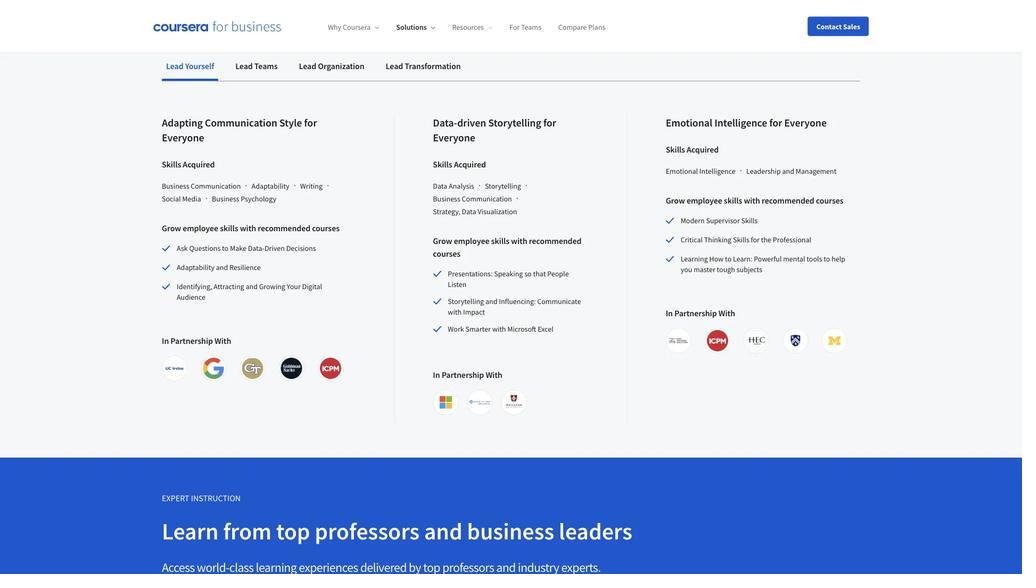 Task type: describe. For each thing, give the bounding box(es) containing it.
wesleyan university image
[[503, 392, 525, 414]]

smarter
[[466, 325, 491, 334]]

with for data-driven storytelling for everyone
[[486, 370, 502, 381]]

everyone for data-driven storytelling for everyone
[[433, 131, 475, 145]]

modern supervisor skills
[[681, 216, 758, 226]]

coursera
[[343, 22, 371, 32]]

partnership for emotional intelligence for everyone
[[675, 308, 717, 319]]

contact sales
[[817, 22, 860, 31]]

in partnership with for adapting communication style for everyone
[[162, 336, 231, 347]]

psychology
[[241, 194, 276, 204]]

communication inside storytelling business communication strategy, data visualization
[[462, 194, 512, 204]]

partnership for adapting communication style for everyone
[[171, 336, 213, 347]]

coursera for business image
[[153, 21, 281, 32]]

from
[[223, 517, 272, 546]]

why coursera
[[328, 22, 371, 32]]

with for emotional intelligence for everyone
[[719, 308, 735, 319]]

lead for lead yourself
[[166, 61, 183, 71]]

lead teams button
[[231, 53, 282, 79]]

learn:
[[733, 254, 753, 264]]

1 vertical spatial institute of certified professional managers image
[[320, 358, 341, 380]]

lead organization button
[[295, 53, 369, 79]]

and inside identifying, attracting and growing your digital audience
[[246, 282, 258, 292]]

in for data-driven storytelling for everyone
[[433, 370, 440, 381]]

lead yourself tab panel
[[162, 81, 860, 424]]

identifying,
[[177, 282, 212, 292]]

attracting
[[214, 282, 244, 292]]

so
[[525, 269, 532, 279]]

work
[[448, 325, 464, 334]]

adapting
[[162, 116, 203, 130]]

adaptability for adaptability and resilience
[[177, 263, 215, 273]]

skills for data-driven storytelling for everyone
[[433, 159, 452, 170]]

sales
[[843, 22, 860, 31]]

leaders
[[559, 517, 632, 546]]

in partnership with for emotional intelligence for everyone
[[666, 308, 735, 319]]

courses for data-driven storytelling for everyone
[[433, 249, 461, 259]]

business
[[467, 517, 554, 546]]

adapting communication style for everyone
[[162, 116, 317, 145]]

teams for for teams
[[521, 22, 541, 32]]

with for style
[[240, 223, 256, 234]]

business psychology
[[212, 194, 276, 204]]

strategy,
[[433, 207, 460, 217]]

resources link
[[452, 22, 492, 32]]

why coursera link
[[328, 22, 379, 32]]

social
[[162, 194, 181, 204]]

acquired for adapting
[[183, 159, 215, 170]]

presentations:
[[448, 269, 493, 279]]

grow for emotional intelligence for everyone
[[666, 195, 685, 206]]

to for learn:
[[725, 254, 732, 264]]

adaptability and resilience
[[177, 263, 261, 273]]

management
[[796, 167, 837, 176]]

compare plans
[[558, 22, 605, 32]]

writing
[[300, 182, 323, 191]]

recommended for data-driven storytelling for everyone
[[529, 236, 582, 246]]

grow for adapting communication style for everyone
[[162, 223, 181, 234]]

master
[[694, 265, 715, 275]]

adaptability for adaptability
[[252, 182, 289, 191]]

data-driven storytelling for everyone
[[433, 116, 556, 145]]

in partnership with for data-driven storytelling for everyone
[[433, 370, 502, 381]]

that
[[533, 269, 546, 279]]

questions
[[189, 244, 221, 253]]

solutions link
[[396, 22, 435, 32]]

compare plans link
[[558, 22, 605, 32]]

business communication
[[162, 182, 241, 191]]

tools
[[807, 254, 822, 264]]

for for skills
[[751, 235, 760, 245]]

why
[[328, 22, 341, 32]]

1 vertical spatial data-
[[248, 244, 265, 253]]

lead yourself button
[[162, 53, 218, 79]]

and for storytelling
[[485, 297, 497, 307]]

data inside storytelling business communication strategy, data visualization
[[462, 207, 476, 217]]

skills acquired for data-driven storytelling for everyone
[[433, 159, 486, 170]]

solutions
[[396, 22, 427, 32]]

grow employee skills with recommended courses for intelligence
[[666, 195, 844, 206]]

how
[[709, 254, 724, 264]]

skills for communication
[[220, 223, 238, 234]]

skills up learn:
[[733, 235, 749, 245]]

critical
[[681, 235, 703, 245]]

ask questions to make data-driven decisions
[[177, 244, 316, 253]]

with for adapting communication style for everyone
[[215, 336, 231, 347]]

communicate
[[537, 297, 581, 307]]

courses for adapting communication style for everyone
[[312, 223, 340, 234]]

with inside storytelling and influencing: communicate with impact
[[448, 308, 462, 317]]

writing social media
[[162, 182, 323, 204]]

for
[[509, 22, 520, 32]]

ashok leyland logo image
[[469, 392, 491, 414]]

employee for emotional intelligence for everyone
[[687, 195, 722, 206]]

in for emotional intelligence for everyone
[[666, 308, 673, 319]]

professors
[[315, 517, 420, 546]]

driven
[[457, 116, 486, 130]]

employee for data-driven storytelling for everyone
[[454, 236, 489, 246]]

organization
[[318, 61, 364, 71]]

skills up critical thinking skills for the professional
[[741, 216, 758, 226]]

skills for emotional intelligence for everyone
[[666, 144, 685, 155]]

grow for data-driven storytelling for everyone
[[433, 236, 452, 246]]

mental
[[783, 254, 805, 264]]

digital
[[302, 282, 322, 292]]

employee for adapting communication style for everyone
[[183, 223, 218, 234]]

storytelling business communication strategy, data visualization
[[433, 182, 521, 217]]

media
[[182, 194, 201, 204]]

top
[[276, 517, 310, 546]]

with right smarter
[[492, 325, 506, 334]]

in for adapting communication style for everyone
[[162, 336, 169, 347]]

acquired for emotional
[[687, 144, 719, 155]]

university of california irvine course logo image
[[164, 358, 185, 380]]

microsoft
[[508, 325, 536, 334]]

expert instruction
[[162, 494, 241, 504]]

contact
[[817, 22, 842, 31]]

speaking
[[494, 269, 523, 279]]

the
[[761, 235, 771, 245]]

1 horizontal spatial institute of certified professional managers image
[[707, 331, 728, 352]]

teams for lead teams
[[254, 61, 278, 71]]

analysis
[[449, 182, 474, 191]]

business inside storytelling business communication strategy, data visualization
[[433, 194, 460, 204]]

hec paris logo image
[[746, 331, 767, 352]]

you
[[681, 265, 692, 275]]

communication for business
[[191, 182, 241, 191]]

impact
[[463, 308, 485, 317]]



Task type: vqa. For each thing, say whether or not it's contained in the screenshot.
employee
yes



Task type: locate. For each thing, give the bounding box(es) containing it.
1 horizontal spatial in partnership with
[[433, 370, 502, 381]]

intelligence for emotional intelligence for everyone
[[715, 116, 767, 130]]

2 horizontal spatial grow employee skills with recommended courses
[[666, 195, 844, 206]]

transformation
[[405, 61, 461, 71]]

thinking
[[704, 235, 732, 245]]

0 horizontal spatial business
[[162, 182, 189, 191]]

plans
[[588, 22, 605, 32]]

2 horizontal spatial acquired
[[687, 144, 719, 155]]

0 horizontal spatial skills acquired
[[162, 159, 215, 170]]

lead for lead organization
[[299, 61, 316, 71]]

2 vertical spatial grow employee skills with recommended courses
[[433, 236, 582, 259]]

ask
[[177, 244, 188, 253]]

visualization
[[478, 207, 517, 217]]

0 vertical spatial data-
[[433, 116, 457, 130]]

resilience
[[229, 263, 261, 273]]

0 horizontal spatial acquired
[[183, 159, 215, 170]]

tough
[[717, 265, 735, 275]]

audience
[[177, 293, 206, 302]]

recommended for adapting communication style for everyone
[[258, 223, 310, 234]]

to left make
[[222, 244, 228, 253]]

with for storytelling
[[511, 236, 527, 246]]

with for for
[[744, 195, 760, 206]]

1 horizontal spatial employee
[[454, 236, 489, 246]]

acquired up business communication
[[183, 159, 215, 170]]

people
[[547, 269, 569, 279]]

everyone down driven
[[433, 131, 475, 145]]

emotional intelligence
[[666, 167, 736, 176]]

2 lead from the left
[[235, 61, 253, 71]]

1 horizontal spatial grow employee skills with recommended courses
[[433, 236, 582, 259]]

influencing:
[[499, 297, 536, 307]]

0 horizontal spatial data
[[433, 182, 447, 191]]

0 vertical spatial communication
[[205, 116, 277, 130]]

1 vertical spatial skills
[[220, 223, 238, 234]]

skills acquired
[[666, 144, 719, 155], [162, 159, 215, 170], [433, 159, 486, 170]]

your
[[287, 282, 301, 292]]

communication left style
[[205, 116, 277, 130]]

learning
[[681, 254, 708, 264]]

1 horizontal spatial with
[[486, 370, 502, 381]]

0 vertical spatial in partnership with
[[666, 308, 735, 319]]

and for adaptability
[[216, 263, 228, 273]]

2 horizontal spatial skills acquired
[[666, 144, 719, 155]]

growing
[[259, 282, 285, 292]]

with up ask questions to make data-driven decisions
[[240, 223, 256, 234]]

institute of certified professional managers image right goldman sachs image
[[320, 358, 341, 380]]

1 vertical spatial intelligence
[[699, 167, 736, 176]]

driven
[[265, 244, 285, 253]]

2 vertical spatial recommended
[[529, 236, 582, 246]]

with down leadership
[[744, 195, 760, 206]]

2 horizontal spatial with
[[719, 308, 735, 319]]

intelligence
[[715, 116, 767, 130], [699, 167, 736, 176]]

emotional intelligence for everyone
[[666, 116, 827, 130]]

employee up questions
[[183, 223, 218, 234]]

1 emotional from the top
[[666, 116, 712, 130]]

2 horizontal spatial business
[[433, 194, 460, 204]]

lead transformation button
[[382, 53, 465, 79]]

2 vertical spatial in partnership with
[[433, 370, 502, 381]]

in up microsoft image
[[433, 370, 440, 381]]

for inside data-driven storytelling for everyone
[[543, 116, 556, 130]]

2 vertical spatial skills
[[491, 236, 509, 246]]

learn
[[162, 517, 219, 546]]

skills for driven
[[491, 236, 509, 246]]

in up university of california irvine course logo
[[162, 336, 169, 347]]

expert
[[162, 494, 189, 504]]

1 vertical spatial emotional
[[666, 167, 698, 176]]

lead for lead teams
[[235, 61, 253, 71]]

yourself
[[185, 61, 214, 71]]

google leader logo image
[[203, 358, 224, 380]]

for teams link
[[509, 22, 541, 32]]

0 vertical spatial intelligence
[[715, 116, 767, 130]]

modern
[[681, 216, 705, 226]]

2 horizontal spatial in partnership with
[[666, 308, 735, 319]]

rice university image
[[785, 331, 806, 352]]

0 horizontal spatial institute of certified professional managers image
[[320, 358, 341, 380]]

courses for emotional intelligence for everyone
[[816, 195, 844, 206]]

acquired up analysis
[[454, 159, 486, 170]]

storytelling right driven
[[488, 116, 541, 130]]

1 vertical spatial in
[[162, 336, 169, 347]]

1 horizontal spatial everyone
[[433, 131, 475, 145]]

with
[[719, 308, 735, 319], [215, 336, 231, 347], [486, 370, 502, 381]]

skills up social
[[162, 159, 181, 170]]

1 horizontal spatial grow
[[433, 236, 452, 246]]

partnership
[[675, 308, 717, 319], [171, 336, 213, 347], [442, 370, 484, 381]]

grow employee skills with recommended courses down leadership
[[666, 195, 844, 206]]

4 lead from the left
[[386, 61, 403, 71]]

data analysis
[[433, 182, 474, 191]]

to up tough
[[725, 254, 732, 264]]

leadership
[[746, 167, 781, 176]]

recommended up people
[[529, 236, 582, 246]]

make
[[230, 244, 246, 253]]

2 horizontal spatial partnership
[[675, 308, 717, 319]]

adaptability
[[252, 182, 289, 191], [177, 263, 215, 273]]

3 lead from the left
[[299, 61, 316, 71]]

recommended down leadership and management
[[762, 195, 814, 206]]

0 horizontal spatial in partnership with
[[162, 336, 231, 347]]

subjects
[[737, 265, 762, 275]]

2 horizontal spatial grow
[[666, 195, 685, 206]]

excel
[[538, 325, 554, 334]]

1 vertical spatial grow employee skills with recommended courses
[[162, 223, 340, 234]]

0 vertical spatial courses
[[816, 195, 844, 206]]

courses
[[816, 195, 844, 206], [312, 223, 340, 234], [433, 249, 461, 259]]

1 vertical spatial teams
[[254, 61, 278, 71]]

0 vertical spatial emotional
[[666, 116, 712, 130]]

2 horizontal spatial courses
[[816, 195, 844, 206]]

1 vertical spatial employee
[[183, 223, 218, 234]]

2 vertical spatial grow
[[433, 236, 452, 246]]

communication up media
[[191, 182, 241, 191]]

0 horizontal spatial employee
[[183, 223, 218, 234]]

for for storytelling
[[543, 116, 556, 130]]

critical thinking skills for the professional
[[681, 235, 811, 245]]

communication inside adapting communication style for everyone
[[205, 116, 277, 130]]

business for business communication
[[162, 182, 189, 191]]

with down tough
[[719, 308, 735, 319]]

2 horizontal spatial skills
[[724, 195, 742, 206]]

skills acquired for adapting communication style for everyone
[[162, 159, 215, 170]]

1 vertical spatial grow
[[162, 223, 181, 234]]

with
[[744, 195, 760, 206], [240, 223, 256, 234], [511, 236, 527, 246], [448, 308, 462, 317], [492, 325, 506, 334]]

skills up the emotional intelligence
[[666, 144, 685, 155]]

2 vertical spatial courses
[[433, 249, 461, 259]]

1 vertical spatial with
[[215, 336, 231, 347]]

lead left transformation in the left of the page
[[386, 61, 403, 71]]

1 horizontal spatial partnership
[[442, 370, 484, 381]]

for for style
[[304, 116, 317, 130]]

everyone inside adapting communication style for everyone
[[162, 131, 204, 145]]

compare
[[558, 22, 587, 32]]

skills acquired up analysis
[[433, 159, 486, 170]]

skills up supervisor
[[724, 195, 742, 206]]

lead yourself
[[166, 61, 214, 71]]

courses down 'management'
[[816, 195, 844, 206]]

2 horizontal spatial employee
[[687, 195, 722, 206]]

0 horizontal spatial to
[[222, 244, 228, 253]]

storytelling up impact
[[448, 297, 484, 307]]

business up strategy,
[[433, 194, 460, 204]]

0 horizontal spatial recommended
[[258, 223, 310, 234]]

1 vertical spatial courses
[[312, 223, 340, 234]]

data- inside data-driven storytelling for everyone
[[433, 116, 457, 130]]

1 vertical spatial storytelling
[[485, 182, 521, 191]]

courses up decisions
[[312, 223, 340, 234]]

0 vertical spatial data
[[433, 182, 447, 191]]

lead
[[166, 61, 183, 71], [235, 61, 253, 71], [299, 61, 316, 71], [386, 61, 403, 71]]

grow employee skills with recommended courses up ask questions to make data-driven decisions
[[162, 223, 340, 234]]

acquired for data-
[[454, 159, 486, 170]]

storytelling inside storytelling and influencing: communicate with impact
[[448, 297, 484, 307]]

1 vertical spatial partnership
[[171, 336, 213, 347]]

0 vertical spatial employee
[[687, 195, 722, 206]]

0 horizontal spatial with
[[215, 336, 231, 347]]

0 horizontal spatial partnership
[[171, 336, 213, 347]]

recommended for emotional intelligence for everyone
[[762, 195, 814, 206]]

skills up data analysis
[[433, 159, 452, 170]]

2 vertical spatial employee
[[454, 236, 489, 246]]

communication up visualization
[[462, 194, 512, 204]]

0 vertical spatial grow
[[666, 195, 685, 206]]

partnership up university of california irvine course logo
[[171, 336, 213, 347]]

1 horizontal spatial business
[[212, 194, 239, 204]]

learn from top professors and business leaders
[[162, 517, 632, 546]]

emotional up modern
[[666, 167, 698, 176]]

style
[[279, 116, 302, 130]]

deep teaching solutions image
[[668, 331, 689, 352]]

skills acquired for emotional intelligence for everyone
[[666, 144, 719, 155]]

0 vertical spatial recommended
[[762, 195, 814, 206]]

1 horizontal spatial recommended
[[529, 236, 582, 246]]

lead for lead transformation
[[386, 61, 403, 71]]

2 vertical spatial partnership
[[442, 370, 484, 381]]

storytelling up visualization
[[485, 182, 521, 191]]

emotional for emotional intelligence
[[666, 167, 698, 176]]

university of michigan image
[[824, 331, 845, 352]]

2 vertical spatial storytelling
[[448, 297, 484, 307]]

content tabs tab list
[[162, 53, 860, 81]]

grow employee skills with recommended courses
[[666, 195, 844, 206], [162, 223, 340, 234], [433, 236, 582, 259]]

storytelling inside storytelling business communication strategy, data visualization
[[485, 182, 521, 191]]

everyone up 'management'
[[784, 116, 827, 130]]

2 horizontal spatial everyone
[[784, 116, 827, 130]]

business up social
[[162, 182, 189, 191]]

storytelling for communication
[[485, 182, 521, 191]]

resources
[[452, 22, 484, 32]]

business for business psychology
[[212, 194, 239, 204]]

emotional up the emotional intelligence
[[666, 116, 712, 130]]

with up work
[[448, 308, 462, 317]]

goldman sachs image
[[281, 358, 302, 380]]

1 horizontal spatial data
[[462, 207, 476, 217]]

0 horizontal spatial data-
[[248, 244, 265, 253]]

and inside storytelling and influencing: communicate with impact
[[485, 297, 497, 307]]

with up the ashok leyland logo
[[486, 370, 502, 381]]

0 vertical spatial grow employee skills with recommended courses
[[666, 195, 844, 206]]

grow employee skills with recommended courses for communication
[[162, 223, 340, 234]]

0 vertical spatial in
[[666, 308, 673, 319]]

employee
[[687, 195, 722, 206], [183, 223, 218, 234], [454, 236, 489, 246]]

adaptability up psychology
[[252, 182, 289, 191]]

contact sales button
[[808, 17, 869, 36]]

0 vertical spatial institute of certified professional managers image
[[707, 331, 728, 352]]

0 vertical spatial with
[[719, 308, 735, 319]]

listen
[[448, 280, 467, 290]]

microsoft image
[[435, 392, 456, 414]]

lead right yourself
[[235, 61, 253, 71]]

for
[[304, 116, 317, 130], [543, 116, 556, 130], [769, 116, 782, 130], [751, 235, 760, 245]]

1 horizontal spatial acquired
[[454, 159, 486, 170]]

partnership up deep teaching solutions icon
[[675, 308, 717, 319]]

storytelling for influencing:
[[448, 297, 484, 307]]

with up so
[[511, 236, 527, 246]]

skills
[[724, 195, 742, 206], [220, 223, 238, 234], [491, 236, 509, 246]]

1 vertical spatial in partnership with
[[162, 336, 231, 347]]

lead left yourself
[[166, 61, 183, 71]]

employee up modern
[[687, 195, 722, 206]]

institute of certified professional managers image
[[707, 331, 728, 352], [320, 358, 341, 380]]

skills acquired up the emotional intelligence
[[666, 144, 719, 155]]

employee up presentations:
[[454, 236, 489, 246]]

everyone
[[784, 116, 827, 130], [162, 131, 204, 145], [433, 131, 475, 145]]

1 vertical spatial adaptability
[[177, 263, 215, 273]]

for teams
[[509, 22, 541, 32]]

grow
[[666, 195, 685, 206], [162, 223, 181, 234], [433, 236, 452, 246]]

partnership for data-driven storytelling for everyone
[[442, 370, 484, 381]]

2 horizontal spatial in
[[666, 308, 673, 319]]

skills
[[666, 144, 685, 155], [162, 159, 181, 170], [433, 159, 452, 170], [741, 216, 758, 226], [733, 235, 749, 245]]

2 emotional from the top
[[666, 167, 698, 176]]

1 horizontal spatial in
[[433, 370, 440, 381]]

acquired up the emotional intelligence
[[687, 144, 719, 155]]

institute of certified professional managers image right deep teaching solutions icon
[[707, 331, 728, 352]]

storytelling inside data-driven storytelling for everyone
[[488, 116, 541, 130]]

2 horizontal spatial to
[[824, 254, 830, 264]]

skills for adapting communication style for everyone
[[162, 159, 181, 170]]

0 horizontal spatial grow employee skills with recommended courses
[[162, 223, 340, 234]]

in partnership with
[[666, 308, 735, 319], [162, 336, 231, 347], [433, 370, 502, 381]]

grow employee skills with recommended courses up speaking
[[433, 236, 582, 259]]

skills down visualization
[[491, 236, 509, 246]]

skills up make
[[220, 223, 238, 234]]

0 vertical spatial partnership
[[675, 308, 717, 319]]

grow employee skills with recommended courses for driven
[[433, 236, 582, 259]]

2 vertical spatial communication
[[462, 194, 512, 204]]

acquired
[[687, 144, 719, 155], [183, 159, 215, 170], [454, 159, 486, 170]]

in
[[666, 308, 673, 319], [162, 336, 169, 347], [433, 370, 440, 381]]

1 vertical spatial data
[[462, 207, 476, 217]]

recommended up driven
[[258, 223, 310, 234]]

lead left organization
[[299, 61, 316, 71]]

and for leadership
[[782, 167, 794, 176]]

courses up presentations:
[[433, 249, 461, 259]]

communication
[[205, 116, 277, 130], [191, 182, 241, 191], [462, 194, 512, 204]]

with up google leader logo
[[215, 336, 231, 347]]

in partnership with up deep teaching solutions icon
[[666, 308, 735, 319]]

storytelling and influencing: communicate with impact
[[448, 297, 581, 317]]

1 lead from the left
[[166, 61, 183, 71]]

teams inside button
[[254, 61, 278, 71]]

learning how to learn: powerful mental tools to help you master tough subjects
[[681, 254, 845, 275]]

2 vertical spatial in
[[433, 370, 440, 381]]

teams
[[521, 22, 541, 32], [254, 61, 278, 71]]

skills acquired up business communication
[[162, 159, 215, 170]]

data left analysis
[[433, 182, 447, 191]]

0 vertical spatial skills
[[724, 195, 742, 206]]

to for make
[[222, 244, 228, 253]]

2 horizontal spatial recommended
[[762, 195, 814, 206]]

data-
[[433, 116, 457, 130], [248, 244, 265, 253]]

0 horizontal spatial courses
[[312, 223, 340, 234]]

leadership and management
[[746, 167, 837, 176]]

0 vertical spatial teams
[[521, 22, 541, 32]]

supervisor
[[706, 216, 740, 226]]

communication for adapting
[[205, 116, 277, 130]]

adaptability up identifying,
[[177, 263, 215, 273]]

1 horizontal spatial skills acquired
[[433, 159, 486, 170]]

everyone for adapting communication style for everyone
[[162, 131, 204, 145]]

1 vertical spatial recommended
[[258, 223, 310, 234]]

emotional for emotional intelligence for everyone
[[666, 116, 712, 130]]

grow up "ask"
[[162, 223, 181, 234]]

0 horizontal spatial skills
[[220, 223, 238, 234]]

everyone inside data-driven storytelling for everyone
[[433, 131, 475, 145]]

0 vertical spatial adaptability
[[252, 182, 289, 191]]

1 horizontal spatial teams
[[521, 22, 541, 32]]

presentations: speaking so that people listen
[[448, 269, 569, 290]]

and
[[782, 167, 794, 176], [216, 263, 228, 273], [246, 282, 258, 292], [485, 297, 497, 307], [424, 517, 462, 546]]

in up deep teaching solutions icon
[[666, 308, 673, 319]]

decisions
[[286, 244, 316, 253]]

everyone down adapting at top
[[162, 131, 204, 145]]

help
[[832, 254, 845, 264]]

business down business communication
[[212, 194, 239, 204]]

1 horizontal spatial adaptability
[[252, 182, 289, 191]]

2 vertical spatial with
[[486, 370, 502, 381]]

intelligence for emotional intelligence
[[699, 167, 736, 176]]

lead teams
[[235, 61, 278, 71]]

grow up modern
[[666, 195, 685, 206]]

0 horizontal spatial teams
[[254, 61, 278, 71]]

to
[[222, 244, 228, 253], [725, 254, 732, 264], [824, 254, 830, 264]]

data right strategy,
[[462, 207, 476, 217]]

lead transformation
[[386, 61, 461, 71]]

for inside adapting communication style for everyone
[[304, 116, 317, 130]]

grow down strategy,
[[433, 236, 452, 246]]

0 horizontal spatial grow
[[162, 223, 181, 234]]

georgia institute of technology image
[[242, 358, 263, 380]]

in partnership with up google leader logo
[[162, 336, 231, 347]]

data
[[433, 182, 447, 191], [462, 207, 476, 217]]

in partnership with up the ashok leyland logo
[[433, 370, 502, 381]]

0 horizontal spatial adaptability
[[177, 263, 215, 273]]

lead organization
[[299, 61, 364, 71]]

1 horizontal spatial data-
[[433, 116, 457, 130]]

0 horizontal spatial in
[[162, 336, 169, 347]]

partnership up the ashok leyland logo
[[442, 370, 484, 381]]

powerful
[[754, 254, 782, 264]]

skills for intelligence
[[724, 195, 742, 206]]

instruction
[[191, 494, 241, 504]]

1 horizontal spatial to
[[725, 254, 732, 264]]

to left help
[[824, 254, 830, 264]]



